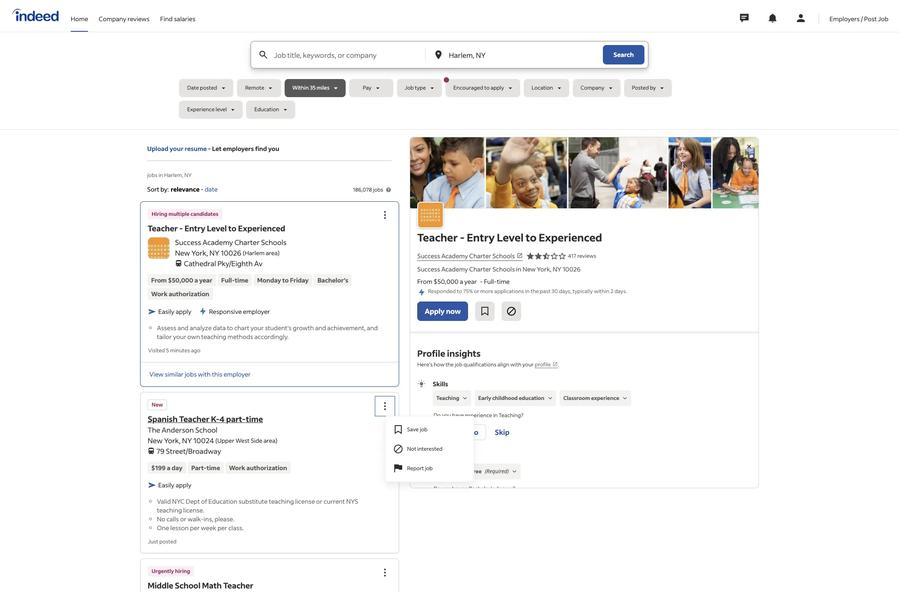 Task type: describe. For each thing, give the bounding box(es) containing it.
teaching inside assess and analyze data to chart your student's growth and achievement, and tailor your own teaching methods accordingly.
[[201, 333, 226, 341]]

close job details image
[[744, 141, 755, 152]]

in up 'skip'
[[493, 412, 498, 419]]

ny inside success academy charter schools new york, ny 10026 ( harlem area )
[[209, 249, 219, 258]]

new inside success academy charter schools new york, ny 10026 ( harlem area )
[[175, 249, 190, 258]]

your right upload
[[170, 145, 183, 153]]

middle school math teacher
[[148, 581, 253, 591]]

minutes
[[170, 348, 190, 354]]

license
[[295, 498, 315, 506]]

tailor
[[157, 333, 172, 341]]

hiring multiple candidates
[[152, 211, 218, 218]]

1 vertical spatial teaching
[[499, 412, 521, 419]]

current
[[324, 498, 345, 506]]

job for report job
[[425, 465, 433, 472]]

spanish teacher k-4 part-time group
[[375, 397, 474, 482]]

new down the 2.5 out of 5 stars. link to 417 company reviews (opens in a new tab) image
[[523, 265, 536, 274]]

skip
[[495, 428, 510, 437]]

here's
[[417, 362, 433, 368]]

by:
[[160, 185, 169, 194]]

find salaries link
[[160, 0, 195, 30]]

success for in
[[417, 265, 440, 274]]

spanish teacher k-4 part-time button
[[148, 414, 263, 425]]

profile insights
[[417, 348, 481, 359]]

academy for in
[[441, 265, 468, 274]]

bachelor's for bachelor's
[[318, 276, 348, 285]]

posted
[[632, 85, 649, 91]]

0 vertical spatial you
[[268, 145, 279, 153]]

search
[[614, 50, 634, 59]]

1 horizontal spatial teacher - entry level to experienced
[[417, 231, 602, 244]]

job actions menu is collapsed image
[[380, 568, 390, 578]]

1 horizontal spatial level
[[497, 231, 524, 244]]

0 horizontal spatial experienced
[[238, 223, 285, 234]]

- up more
[[480, 278, 483, 286]]

you for do you have experience in teaching ?
[[442, 412, 451, 419]]

find
[[160, 14, 173, 23]]

notifications unread count 0 image
[[767, 13, 778, 23]]

- left date
[[201, 185, 204, 194]]

apply now button
[[417, 302, 468, 321]]

teacher right math
[[223, 581, 253, 591]]

skills
[[433, 380, 448, 389]]

qualifications
[[464, 362, 496, 368]]

company button
[[573, 79, 620, 97]]

miles
[[317, 85, 330, 91]]

nys
[[346, 498, 358, 506]]

monday
[[257, 276, 281, 285]]

0 vertical spatial the
[[531, 288, 539, 295]]

ins,
[[204, 515, 213, 524]]

posted for just posted
[[159, 539, 176, 545]]

( inside success academy charter schools new york, ny 10026 ( harlem area )
[[243, 249, 245, 257]]

education
[[519, 395, 544, 402]]

time up the side
[[246, 414, 263, 425]]

35
[[310, 85, 316, 91]]

pay button
[[349, 79, 393, 97]]

apply
[[425, 307, 445, 316]]

charter for new
[[469, 265, 491, 274]]

$199 a day
[[151, 464, 182, 472]]

have for experience
[[452, 412, 464, 419]]

missing qualification image for teaching
[[461, 395, 469, 403]]

methods
[[228, 333, 253, 341]]

79
[[156, 447, 164, 456]]

job inside dropdown button
[[405, 85, 414, 91]]

chart
[[234, 324, 249, 333]]

teacher up anderson
[[179, 414, 209, 425]]

transit information image
[[175, 259, 182, 267]]

job type button
[[397, 79, 442, 97]]

0 horizontal spatial entry
[[184, 223, 205, 234]]

have for a
[[452, 486, 464, 493]]

0 vertical spatial jobs
[[147, 172, 157, 179]]

1 vertical spatial apply
[[176, 308, 191, 316]]

a down cathedral
[[195, 276, 198, 285]]

messages unread count 0 image
[[739, 9, 750, 27]]

417
[[568, 253, 576, 259]]

417 reviews
[[568, 253, 596, 259]]

week
[[201, 524, 216, 532]]

education inside 'dropdown button'
[[254, 106, 279, 113]]

in left past
[[525, 288, 530, 295]]

2.5 out of 5 stars. link to 417 company reviews (opens in a new tab) image
[[526, 251, 566, 262]]

applications
[[494, 288, 524, 295]]

success academy charter schools in new york, ny 10026
[[417, 265, 581, 274]]

0 horizontal spatial with
[[198, 370, 211, 379]]

0 horizontal spatial or
[[180, 515, 186, 524]]

time down pky/eighth
[[235, 276, 248, 285]]

anderson
[[162, 425, 194, 435]]

1 horizontal spatial 10026
[[563, 265, 581, 274]]

candidates
[[191, 211, 218, 218]]

from $50,000 a year
[[151, 276, 212, 285]]

1 horizontal spatial degree
[[495, 486, 513, 493]]

1 vertical spatial employer
[[224, 370, 251, 379]]

no button
[[461, 425, 486, 441]]

) inside the anderson school new york, ny 10024 ( upper west side area )
[[275, 437, 277, 444]]

employers
[[830, 14, 860, 23]]

early childhood education button
[[475, 391, 556, 407]]

do for do you have a
[[434, 486, 441, 493]]

how
[[434, 362, 445, 368]]

save job
[[407, 426, 427, 433]]

do you have a bachelor's degree ?
[[434, 486, 515, 493]]

? for do you have a bachelor's degree ?
[[513, 486, 515, 493]]

time up applications at right top
[[497, 278, 510, 286]]

0 vertical spatial with
[[510, 362, 521, 368]]

0 vertical spatial work authorization
[[151, 290, 209, 299]]

math
[[202, 581, 222, 591]]

save
[[407, 426, 419, 433]]

1 horizontal spatial work authorization
[[229, 464, 287, 472]]

jobs in harlem, ny
[[147, 172, 192, 179]]

data
[[213, 324, 226, 333]]

a left day
[[167, 464, 170, 472]]

1 vertical spatial jobs
[[373, 187, 383, 193]]

experience level
[[187, 106, 227, 113]]

classroom
[[563, 395, 590, 402]]

date posted button
[[179, 79, 233, 97]]

transit information image
[[148, 446, 155, 455]]

urgently
[[152, 568, 174, 575]]

harlem
[[245, 249, 265, 257]]

do you have experience in teaching ?
[[434, 412, 523, 419]]

1 vertical spatial schools
[[493, 252, 515, 260]]

search: Job title, keywords, or company text field
[[272, 42, 425, 68]]

Edit location text field
[[447, 42, 585, 68]]

0 vertical spatial work
[[151, 290, 167, 299]]

- up the success academy charter schools
[[460, 231, 465, 244]]

av
[[254, 259, 263, 268]]

home link
[[71, 0, 88, 30]]

find
[[255, 145, 267, 153]]

/
[[861, 14, 863, 23]]

1 horizontal spatial authorization
[[246, 464, 287, 472]]

harlem,
[[164, 172, 183, 179]]

time down street/broadway
[[207, 464, 220, 472]]

1 vertical spatial experience
[[465, 412, 492, 419]]

not
[[407, 446, 416, 452]]

job for save job
[[420, 426, 427, 433]]

year for from $50,000 a year - full-time
[[464, 278, 477, 286]]

sort
[[147, 185, 159, 194]]

report job button
[[386, 459, 473, 479]]

own
[[187, 333, 200, 341]]

visited 5 minutes ago
[[148, 348, 200, 354]]

not interested
[[407, 446, 442, 452]]

job actions image
[[380, 401, 390, 412]]

0 vertical spatial employer
[[243, 308, 270, 316]]

a down bachelor's degree (required)
[[465, 486, 468, 493]]

cathedral pky/eighth av
[[184, 259, 263, 268]]

within
[[594, 288, 609, 295]]

186,078
[[353, 187, 372, 193]]

? for do you have experience in teaching ?
[[521, 412, 523, 419]]

days,
[[559, 288, 572, 295]]

0 horizontal spatial full-
[[221, 276, 235, 285]]

0 horizontal spatial teacher - entry level to experienced
[[148, 223, 285, 234]]

visited
[[148, 348, 165, 354]]

not interested button
[[386, 440, 473, 459]]

view
[[149, 370, 164, 379]]

0 horizontal spatial level
[[207, 223, 227, 234]]

missing qualification image for early childhood education
[[546, 395, 554, 403]]

1 per from the left
[[190, 524, 200, 532]]

student's
[[265, 324, 292, 333]]

to up success academy charter schools new york, ny 10026 ( harlem area )
[[228, 223, 236, 234]]

academy for new
[[203, 238, 233, 247]]

- left let
[[208, 145, 211, 153]]

your up "minutes"
[[173, 333, 186, 341]]

schools for 10026
[[261, 238, 287, 247]]

teaching inside button
[[436, 395, 459, 402]]

in left harlem,
[[159, 172, 163, 179]]

part-
[[191, 464, 207, 472]]

hiring
[[152, 211, 167, 218]]

success for new
[[175, 238, 201, 247]]

(required)
[[485, 468, 509, 476]]

skip button
[[488, 425, 517, 441]]

no inside valid nyc dept of education substitute teaching license or current nys teaching license. no calls or walk-ins, please. one lesson per week per class.
[[157, 515, 165, 524]]

assess
[[157, 324, 176, 333]]

.
[[558, 362, 559, 368]]

employers / post job
[[830, 14, 888, 23]]

past
[[540, 288, 551, 295]]

- down multiple
[[179, 223, 183, 234]]

post
[[864, 14, 877, 23]]

upload your resume - let employers find you
[[147, 145, 279, 153]]

1 vertical spatial school
[[175, 581, 200, 591]]

a up 75%
[[460, 278, 463, 286]]

2 vertical spatial bachelor's
[[469, 486, 494, 493]]

1 and from the left
[[178, 324, 188, 333]]

1 horizontal spatial full-
[[484, 278, 497, 286]]

find salaries
[[160, 14, 195, 23]]

1 vertical spatial academy
[[441, 252, 468, 260]]

year for from $50,000 a year
[[199, 276, 212, 285]]

to left 75%
[[457, 288, 462, 295]]

day
[[172, 464, 182, 472]]

to inside assess and analyze data to chart your student's growth and achievement, and tailor your own teaching methods accordingly.
[[227, 324, 233, 333]]

pky/eighth
[[217, 259, 253, 268]]

save job button
[[386, 420, 473, 440]]

2 vertical spatial jobs
[[185, 370, 197, 379]]

lesson
[[170, 524, 189, 532]]

2 easily from the top
[[158, 481, 174, 490]]



Task type: locate. For each thing, give the bounding box(es) containing it.
academy inside success academy charter schools new york, ny 10026 ( harlem area )
[[203, 238, 233, 247]]

0 horizontal spatial $50,000
[[168, 276, 193, 285]]

schools up applications at right top
[[493, 265, 515, 274]]

) right the "harlem"
[[278, 249, 280, 257]]

5
[[166, 348, 169, 354]]

not interested image
[[506, 306, 517, 317]]

0 vertical spatial 10026
[[221, 249, 241, 258]]

posted
[[200, 85, 217, 91], [159, 539, 176, 545]]

sort by: relevance - date
[[147, 185, 218, 194]]

the anderson school new york, ny 10024 ( upper west side area )
[[148, 425, 277, 445]]

missing qualification image
[[461, 395, 469, 403], [546, 395, 554, 403], [621, 395, 629, 403]]

teaching down data
[[201, 333, 226, 341]]

with
[[510, 362, 521, 368], [198, 370, 211, 379]]

and up own
[[178, 324, 188, 333]]

york, inside success academy charter schools new york, ny 10026 ( harlem area )
[[191, 249, 208, 258]]

jobs right similar
[[185, 370, 197, 379]]

0 vertical spatial ?
[[521, 412, 523, 419]]

1 do from the top
[[434, 412, 441, 419]]

valid nyc dept of education substitute teaching license or current nys teaching license. no calls or walk-ins, please. one lesson per week per class.
[[157, 498, 358, 532]]

0 horizontal spatial teaching
[[436, 395, 459, 402]]

accordingly.
[[254, 333, 289, 341]]

this
[[212, 370, 222, 379]]

1 easily apply from the top
[[158, 308, 191, 316]]

missing qualification image right education
[[546, 395, 554, 403]]

success inside success academy charter schools link
[[417, 252, 440, 260]]

urgently hiring
[[152, 568, 190, 575]]

reviews right 417
[[577, 253, 596, 259]]

school inside the anderson school new york, ny 10024 ( upper west side area )
[[195, 425, 217, 435]]

jobs
[[147, 172, 157, 179], [373, 187, 383, 193], [185, 370, 197, 379]]

company inside the company dropdown button
[[581, 85, 604, 91]]

from
[[151, 276, 167, 285], [417, 278, 432, 286]]

education down remote popup button
[[254, 106, 279, 113]]

west
[[236, 437, 250, 444]]

bachelor's degree (required)
[[436, 468, 509, 476]]

2 and from the left
[[315, 324, 326, 333]]

let
[[212, 145, 222, 153]]

academy
[[203, 238, 233, 247], [441, 252, 468, 260], [441, 265, 468, 274]]

part-time
[[191, 464, 220, 472]]

2 horizontal spatial jobs
[[373, 187, 383, 193]]

2 missing qualification image from the left
[[546, 395, 554, 403]]

please.
[[215, 515, 234, 524]]

work down west
[[229, 464, 245, 472]]

experience level button
[[179, 101, 243, 119]]

1 vertical spatial reviews
[[577, 253, 596, 259]]

2 horizontal spatial bachelor's
[[469, 486, 494, 493]]

bachelor's right friday
[[318, 276, 348, 285]]

posted down one
[[159, 539, 176, 545]]

have down teaching button
[[452, 412, 464, 419]]

degree up do you have a bachelor's degree ?
[[464, 469, 482, 475]]

responded
[[428, 288, 456, 295]]

classroom experience button
[[560, 391, 631, 407]]

0 vertical spatial teaching
[[436, 395, 459, 402]]

posted for date posted
[[200, 85, 217, 91]]

1 vertical spatial charter
[[469, 252, 491, 260]]

10026 up pky/eighth
[[221, 249, 241, 258]]

year down cathedral
[[199, 276, 212, 285]]

1 horizontal spatial experienced
[[539, 231, 602, 244]]

area inside the anderson school new york, ny 10024 ( upper west side area )
[[264, 437, 275, 444]]

apply
[[491, 85, 504, 91], [176, 308, 191, 316], [176, 481, 191, 490]]

within 35 miles button
[[284, 79, 346, 97]]

teacher up the success academy charter schools
[[417, 231, 458, 244]]

to left friday
[[282, 276, 289, 285]]

york, up cathedral
[[191, 249, 208, 258]]

have down bachelor's degree (required)
[[452, 486, 464, 493]]

now
[[446, 307, 461, 316]]

1 horizontal spatial or
[[316, 498, 322, 506]]

save this job image
[[480, 306, 490, 317]]

success academy charter schools logo image
[[410, 137, 759, 209], [417, 202, 444, 228]]

your
[[170, 145, 183, 153], [251, 324, 264, 333], [173, 333, 186, 341], [522, 362, 534, 368]]

1 vertical spatial work
[[229, 464, 245, 472]]

one
[[157, 524, 169, 532]]

missing qualification image
[[511, 468, 519, 476]]

posted inside date posted dropdown button
[[200, 85, 217, 91]]

missing qualification image inside classroom experience button
[[621, 395, 629, 403]]

from down company logo
[[151, 276, 167, 285]]

york, down the 2.5 out of 5 stars. link to 417 company reviews (opens in a new tab) image
[[537, 265, 551, 274]]

1 horizontal spatial jobs
[[185, 370, 197, 379]]

1 horizontal spatial missing qualification image
[[546, 395, 554, 403]]

1 vertical spatial job
[[405, 85, 414, 91]]

part-
[[226, 414, 246, 425]]

ny up 79 street/broadway
[[182, 436, 192, 445]]

experience right the classroom at bottom right
[[591, 395, 619, 402]]

view similar jobs with this employer
[[149, 370, 251, 379]]

entry up success academy charter schools link
[[467, 231, 495, 244]]

0 vertical spatial easily apply
[[158, 308, 191, 316]]

charter up the "harlem"
[[234, 238, 260, 247]]

help icon image
[[385, 187, 392, 194]]

remote button
[[237, 79, 281, 97]]

do up the save job button
[[434, 412, 441, 419]]

0 vertical spatial charter
[[234, 238, 260, 247]]

level
[[216, 106, 227, 113]]

0 vertical spatial teaching
[[201, 333, 226, 341]]

location button
[[524, 79, 569, 97]]

experience
[[591, 395, 619, 402], [465, 412, 492, 419]]

ny up cathedral pky/eighth av
[[209, 249, 219, 258]]

easily apply up assess at the bottom
[[158, 308, 191, 316]]

0 vertical spatial posted
[[200, 85, 217, 91]]

schools inside success academy charter schools new york, ny 10026 ( harlem area )
[[261, 238, 287, 247]]

2 vertical spatial charter
[[469, 265, 491, 274]]

bachelor's for bachelor's degree (required)
[[436, 469, 463, 475]]

school
[[195, 425, 217, 435], [175, 581, 200, 591]]

from $50,000 a year - full-time
[[417, 278, 510, 286]]

the right how
[[446, 362, 454, 368]]

None search field
[[179, 41, 720, 122]]

spanish teacher k-4 part-time
[[148, 414, 263, 425]]

0 vertical spatial bachelor's
[[318, 276, 348, 285]]

1 horizontal spatial year
[[464, 278, 477, 286]]

year up 75%
[[464, 278, 477, 286]]

responsive
[[209, 308, 242, 316]]

authorization down the side
[[246, 464, 287, 472]]

york, inside the anderson school new york, ny 10024 ( upper west side area )
[[164, 436, 181, 445]]

job inside button
[[425, 465, 433, 472]]

2 horizontal spatial or
[[474, 288, 479, 295]]

1 vertical spatial success
[[417, 252, 440, 260]]

0 horizontal spatial authorization
[[169, 290, 209, 299]]

75%
[[463, 288, 473, 295]]

no down the do you have experience in teaching ?
[[469, 428, 479, 437]]

apply inside "dropdown button"
[[491, 85, 504, 91]]

0 vertical spatial job
[[455, 362, 463, 368]]

1 horizontal spatial ?
[[521, 412, 523, 419]]

1 horizontal spatial posted
[[200, 85, 217, 91]]

0 horizontal spatial per
[[190, 524, 200, 532]]

profile
[[417, 348, 445, 359]]

teaching left license
[[269, 498, 294, 506]]

responsive employer
[[209, 308, 270, 316]]

1 vertical spatial the
[[446, 362, 454, 368]]

report job
[[407, 465, 433, 472]]

2 do from the top
[[434, 486, 441, 493]]

new up spanish
[[152, 402, 163, 408]]

teaching down early childhood education
[[499, 412, 521, 419]]

2 vertical spatial teaching
[[157, 506, 182, 515]]

posted by button
[[624, 79, 672, 97]]

area inside success academy charter schools new york, ny 10026 ( harlem area )
[[266, 249, 278, 257]]

substitute
[[239, 498, 268, 506]]

0 vertical spatial area
[[266, 249, 278, 257]]

$50,000 down transit information icon
[[168, 276, 193, 285]]

teacher - entry level to experienced up the success academy charter schools in new york, ny 10026
[[417, 231, 602, 244]]

company logo image
[[145, 238, 173, 266]]

0 vertical spatial york,
[[191, 249, 208, 258]]

entry
[[184, 223, 205, 234], [467, 231, 495, 244]]

1 vertical spatial education
[[208, 498, 237, 506]]

1 horizontal spatial with
[[510, 362, 521, 368]]

1 horizontal spatial york,
[[191, 249, 208, 258]]

1 vertical spatial area
[[264, 437, 275, 444]]

1 vertical spatial easily apply
[[158, 481, 191, 490]]

1 horizontal spatial education
[[254, 106, 279, 113]]

2 vertical spatial job
[[425, 465, 433, 472]]

schools up the "harlem"
[[261, 238, 287, 247]]

new inside the anderson school new york, ny 10024 ( upper west side area )
[[148, 436, 163, 445]]

1 horizontal spatial entry
[[467, 231, 495, 244]]

1 vertical spatial york,
[[537, 265, 551, 274]]

easily up assess at the bottom
[[158, 308, 174, 316]]

level down candidates
[[207, 223, 227, 234]]

1 vertical spatial no
[[157, 515, 165, 524]]

date
[[187, 85, 199, 91]]

easily
[[158, 308, 174, 316], [158, 481, 174, 490]]

1 horizontal spatial experience
[[591, 395, 619, 402]]

success inside success academy charter schools new york, ny 10026 ( harlem area )
[[175, 238, 201, 247]]

apply up nyc
[[176, 481, 191, 490]]

company inside the company reviews link
[[99, 14, 126, 23]]

) inside success academy charter schools new york, ny 10026 ( harlem area )
[[278, 249, 280, 257]]

job type
[[405, 85, 426, 91]]

( inside the anderson school new york, ny 10024 ( upper west side area )
[[215, 437, 217, 444]]

3 missing qualification image from the left
[[621, 395, 629, 403]]

2 horizontal spatial teaching
[[269, 498, 294, 506]]

easily apply up nyc
[[158, 481, 191, 490]]

experience inside button
[[591, 395, 619, 402]]

1 horizontal spatial per
[[217, 524, 227, 532]]

apply up assess at the bottom
[[176, 308, 191, 316]]

middle school math teacher button
[[148, 581, 253, 591]]

schools up the success academy charter schools in new york, ny 10026
[[493, 252, 515, 260]]

$50,000 for from $50,000 a year - full-time
[[434, 278, 459, 286]]

level
[[207, 223, 227, 234], [497, 231, 524, 244]]

0 horizontal spatial the
[[446, 362, 454, 368]]

1 vertical spatial degree
[[495, 486, 513, 493]]

york, down anderson
[[164, 436, 181, 445]]

1 vertical spatial ?
[[513, 486, 515, 493]]

degree inside bachelor's degree (required)
[[464, 469, 482, 475]]

3 and from the left
[[367, 324, 378, 333]]

company for company
[[581, 85, 604, 91]]

authorization down from $50,000 a year
[[169, 290, 209, 299]]

0 horizontal spatial (
[[215, 437, 217, 444]]

company for company reviews
[[99, 14, 126, 23]]

experienced
[[238, 223, 285, 234], [539, 231, 602, 244]]

missing qualification image for classroom experience
[[621, 395, 629, 403]]

work down from $50,000 a year
[[151, 290, 167, 299]]

1 horizontal spatial no
[[469, 428, 479, 437]]

do for do you have experience in
[[434, 412, 441, 419]]

1 horizontal spatial teaching
[[201, 333, 226, 341]]

new up transit information icon
[[175, 249, 190, 258]]

) right the side
[[275, 437, 277, 444]]

2 vertical spatial york,
[[164, 436, 181, 445]]

per down please.
[[217, 524, 227, 532]]

reviews for 417 reviews
[[577, 253, 596, 259]]

bachelor's down bachelor's degree (required)
[[469, 486, 494, 493]]

charter inside success academy charter schools new york, ny 10026 ( harlem area )
[[234, 238, 260, 247]]

0 horizontal spatial no
[[157, 515, 165, 524]]

profile link
[[535, 362, 558, 369]]

location
[[532, 85, 553, 91]]

degree down (required)
[[495, 486, 513, 493]]

ny inside the anderson school new york, ny 10024 ( upper west side area )
[[182, 436, 192, 445]]

do down report job button
[[434, 486, 441, 493]]

jobs left help icon
[[373, 187, 383, 193]]

missing qualification image left early
[[461, 395, 469, 403]]

upper
[[217, 437, 234, 444]]

1 horizontal spatial company
[[581, 85, 604, 91]]

profile
[[535, 362, 551, 368]]

0 horizontal spatial work
[[151, 290, 167, 299]]

10026 inside success academy charter schools new york, ny 10026 ( harlem area )
[[221, 249, 241, 258]]

1 vertical spatial authorization
[[246, 464, 287, 472]]

1 have from the top
[[452, 412, 464, 419]]

1 easily from the top
[[158, 308, 174, 316]]

1 horizontal spatial $50,000
[[434, 278, 459, 286]]

job actions menu is collapsed image
[[380, 210, 390, 221]]

and right the growth
[[315, 324, 326, 333]]

2 have from the top
[[452, 486, 464, 493]]

0 horizontal spatial year
[[199, 276, 212, 285]]

company reviews link
[[99, 0, 150, 30]]

)
[[278, 249, 280, 257], [275, 437, 277, 444]]

1 vertical spatial 10026
[[563, 265, 581, 274]]

1 vertical spatial job
[[420, 426, 427, 433]]

from for from $50,000 a year - full-time
[[417, 278, 432, 286]]

friday
[[290, 276, 309, 285]]

0 horizontal spatial experience
[[465, 412, 492, 419]]

0 horizontal spatial posted
[[159, 539, 176, 545]]

spanish
[[148, 414, 178, 425]]

and right achievement,
[[367, 324, 378, 333]]

0 horizontal spatial 10026
[[221, 249, 241, 258]]

entry down candidates
[[184, 223, 205, 234]]

no inside button
[[469, 428, 479, 437]]

0 vertical spatial degree
[[464, 469, 482, 475]]

0 vertical spatial apply
[[491, 85, 504, 91]]

or up lesson at the bottom of the page
[[180, 515, 186, 524]]

school down the hiring
[[175, 581, 200, 591]]

per down walk-
[[190, 524, 200, 532]]

1 vertical spatial (
[[215, 437, 217, 444]]

bachelor's inside bachelor's degree (required)
[[436, 469, 463, 475]]

align
[[498, 362, 509, 368]]

employer up chart
[[243, 308, 270, 316]]

early childhood education
[[478, 395, 544, 402]]

your right chart
[[251, 324, 264, 333]]

apply right the encouraged
[[491, 85, 504, 91]]

reviews for company reviews
[[128, 14, 150, 23]]

interested
[[417, 446, 442, 452]]

1 horizontal spatial reviews
[[577, 253, 596, 259]]

2 vertical spatial you
[[442, 486, 451, 493]]

0 horizontal spatial york,
[[164, 436, 181, 445]]

remote
[[245, 85, 264, 91]]

within
[[292, 85, 309, 91]]

missing qualification image inside teaching button
[[461, 395, 469, 403]]

new up transit information image
[[148, 436, 163, 445]]

0 vertical spatial no
[[469, 428, 479, 437]]

no up one
[[157, 515, 165, 524]]

from for from $50,000 a year
[[151, 276, 167, 285]]

you down report job button
[[442, 486, 451, 493]]

0 horizontal spatial and
[[178, 324, 188, 333]]

full-time
[[221, 276, 248, 285]]

job inside button
[[420, 426, 427, 433]]

teacher down hiring
[[148, 223, 178, 234]]

1 missing qualification image from the left
[[461, 395, 469, 403]]

1 vertical spatial or
[[316, 498, 322, 506]]

childhood
[[492, 395, 518, 402]]

charter
[[234, 238, 260, 247], [469, 252, 491, 260], [469, 265, 491, 274]]

1 horizontal spatial work
[[229, 464, 245, 472]]

ny down the 2.5 out of 5 stars. link to 417 company reviews (opens in a new tab) image
[[553, 265, 561, 274]]

full- down cathedral pky/eighth av
[[221, 276, 235, 285]]

ny
[[184, 172, 192, 179], [209, 249, 219, 258], [553, 265, 561, 274], [182, 436, 192, 445]]

street/broadway
[[166, 447, 221, 456]]

success academy charter schools new york, ny 10026 ( harlem area )
[[175, 238, 287, 258]]

2 horizontal spatial york,
[[537, 265, 551, 274]]

area right the side
[[264, 437, 275, 444]]

with right align
[[510, 362, 521, 368]]

$50,000 for from $50,000 a year
[[168, 276, 193, 285]]

none search field containing search
[[179, 41, 720, 122]]

employers / post job link
[[830, 0, 888, 30]]

2 easily apply from the top
[[158, 481, 191, 490]]

1 vertical spatial teaching
[[269, 498, 294, 506]]

in
[[159, 172, 163, 179], [516, 265, 521, 274], [525, 288, 530, 295], [493, 412, 498, 419]]

the left past
[[531, 288, 539, 295]]

from up responded at the top of page
[[417, 278, 432, 286]]

4
[[220, 414, 225, 425]]

2 vertical spatial or
[[180, 515, 186, 524]]

0 horizontal spatial work authorization
[[151, 290, 209, 299]]

2 vertical spatial academy
[[441, 265, 468, 274]]

company reviews
[[99, 14, 150, 23]]

your left profile
[[522, 362, 534, 368]]

schools for ny
[[493, 265, 515, 274]]

1 horizontal spatial job
[[878, 14, 888, 23]]

account image
[[796, 13, 806, 23]]

10026 down 417
[[563, 265, 581, 274]]

missing qualification image inside early childhood education button
[[546, 395, 554, 403]]

0 horizontal spatial company
[[99, 14, 126, 23]]

2 vertical spatial apply
[[176, 481, 191, 490]]

level up the success academy charter schools in new york, ny 10026
[[497, 231, 524, 244]]

teaching down 'skills'
[[436, 395, 459, 402]]

more
[[480, 288, 493, 295]]

2 per from the left
[[217, 524, 227, 532]]

experience up no button
[[465, 412, 492, 419]]

1 vertical spatial you
[[442, 412, 451, 419]]

easily up valid
[[158, 481, 174, 490]]

per
[[190, 524, 200, 532], [217, 524, 227, 532]]

you for do you have a bachelor's degree ?
[[442, 486, 451, 493]]

job left type
[[405, 85, 414, 91]]

1 vertical spatial have
[[452, 486, 464, 493]]

to inside encouraged to apply "dropdown button"
[[484, 85, 490, 91]]

1 horizontal spatial from
[[417, 278, 432, 286]]

teacher - entry level to experienced
[[148, 223, 285, 234], [417, 231, 602, 244]]

ny right harlem,
[[184, 172, 192, 179]]

education inside valid nyc dept of education substitute teaching license or current nys teaching license. no calls or walk-ins, please. one lesson per week per class.
[[208, 498, 237, 506]]

to up the 2.5 out of 5 stars. link to 417 company reviews (opens in a new tab) image
[[526, 231, 537, 244]]

work
[[151, 290, 167, 299], [229, 464, 245, 472]]

to right data
[[227, 324, 233, 333]]

in up responded to 75% or more applications in the past 30 days, typically within 2 days.
[[516, 265, 521, 274]]

days.
[[615, 288, 627, 295]]

job right post
[[878, 14, 888, 23]]

charter for york,
[[234, 238, 260, 247]]



Task type: vqa. For each thing, say whether or not it's contained in the screenshot.
Are You Ready To Work Now? 'option group'
no



